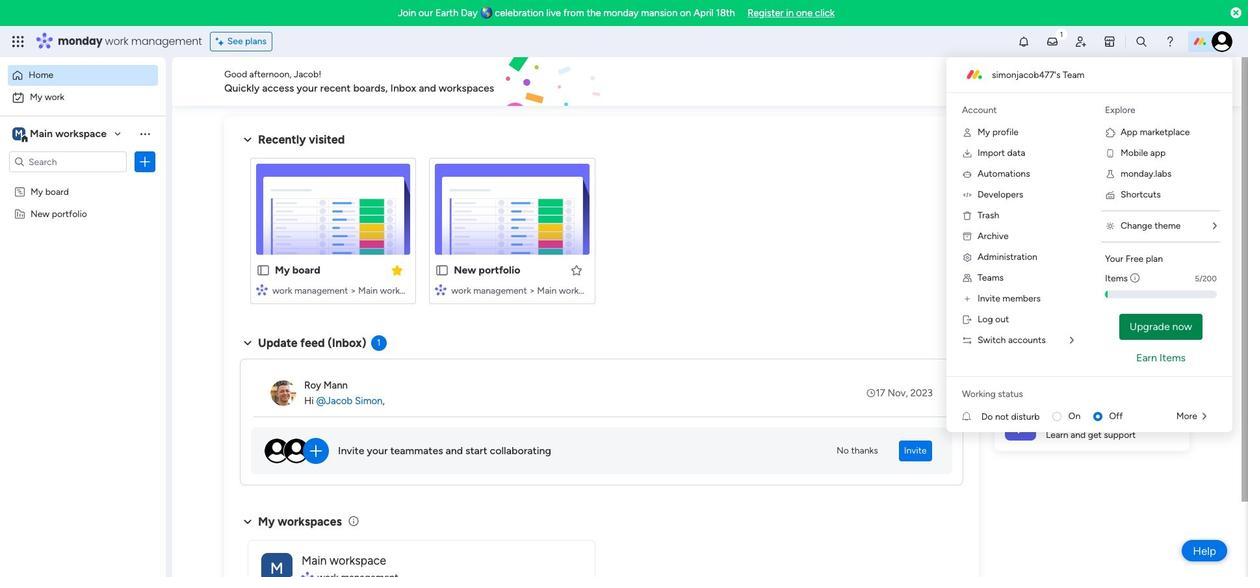 Task type: describe. For each thing, give the bounding box(es) containing it.
log out image
[[962, 315, 972, 325]]

monday.labs image
[[1105, 169, 1115, 179]]

close update feed (inbox) image
[[240, 335, 255, 351]]

update feed image
[[1046, 35, 1059, 48]]

automations image
[[962, 169, 972, 179]]

1 vertical spatial workspace image
[[261, 553, 293, 577]]

v2 surfce notifications image
[[962, 410, 981, 424]]

monday marketplace image
[[1103, 35, 1116, 48]]

notifications image
[[1017, 35, 1030, 48]]

my profile image
[[962, 127, 972, 138]]

1 vertical spatial list arrow image
[[1070, 336, 1074, 345]]

close my workspaces image
[[240, 514, 255, 530]]

remove from favorites image
[[391, 264, 404, 277]]

v2 user feedback image
[[1005, 74, 1015, 89]]

2 horizontal spatial list arrow image
[[1213, 222, 1217, 231]]

v2 info image
[[1130, 272, 1140, 285]]

0 vertical spatial option
[[8, 65, 158, 86]]

0 horizontal spatial workspace image
[[12, 127, 25, 141]]

close recently visited image
[[240, 132, 255, 148]]

shortcuts image
[[1105, 190, 1115, 200]]

developers image
[[962, 190, 972, 200]]

invite members image
[[962, 294, 972, 304]]

jacob simon image
[[1212, 31, 1232, 52]]

options image
[[138, 155, 151, 168]]

workspace options image
[[138, 127, 151, 140]]

search everything image
[[1135, 35, 1148, 48]]

see plans image
[[216, 34, 227, 49]]

1 image
[[1056, 27, 1067, 41]]

getting started element
[[995, 336, 1190, 388]]



Task type: locate. For each thing, give the bounding box(es) containing it.
roy mann image
[[270, 380, 296, 406]]

workspace selection element
[[12, 126, 109, 143]]

public board image for 'add to favorites' icon
[[435, 263, 449, 278]]

list box
[[0, 178, 166, 400]]

2 public board image from the left
[[435, 263, 449, 278]]

2 vertical spatial option
[[0, 180, 166, 182]]

1 horizontal spatial list arrow image
[[1203, 412, 1206, 421]]

0 vertical spatial workspace image
[[12, 127, 25, 141]]

1 public board image from the left
[[256, 263, 270, 278]]

public board image
[[256, 263, 270, 278], [435, 263, 449, 278]]

0 horizontal spatial list arrow image
[[1070, 336, 1074, 345]]

workspace image
[[12, 127, 25, 141], [261, 553, 293, 577]]

list arrow image
[[1213, 222, 1217, 231], [1070, 336, 1074, 345], [1203, 412, 1206, 421]]

0 horizontal spatial public board image
[[256, 263, 270, 278]]

option
[[8, 65, 158, 86], [8, 87, 158, 108], [0, 180, 166, 182]]

1 vertical spatial option
[[8, 87, 158, 108]]

1 element
[[371, 335, 387, 351]]

trash image
[[962, 211, 972, 221]]

templates image image
[[1006, 124, 1178, 214]]

import data image
[[962, 148, 972, 159]]

2 vertical spatial list arrow image
[[1203, 412, 1206, 421]]

invite members image
[[1075, 35, 1088, 48]]

v2 bolt switch image
[[1106, 74, 1114, 89]]

Search in workspace field
[[27, 154, 109, 169]]

select product image
[[12, 35, 25, 48]]

0 vertical spatial list arrow image
[[1213, 222, 1217, 231]]

administration image
[[962, 252, 972, 263]]

teams image
[[962, 273, 972, 283]]

help image
[[1164, 35, 1177, 48]]

public board image for remove from favorites image
[[256, 263, 270, 278]]

quick search results list box
[[240, 148, 963, 320]]

mobile app image
[[1105, 148, 1115, 159]]

change theme image
[[1105, 221, 1115, 231]]

1 horizontal spatial public board image
[[435, 263, 449, 278]]

add to favorites image
[[570, 264, 583, 277]]

help center element
[[995, 399, 1190, 451]]

archive image
[[962, 231, 972, 242]]

1 horizontal spatial workspace image
[[261, 553, 293, 577]]



Task type: vqa. For each thing, say whether or not it's contained in the screenshot.
1st the User from the right
no



